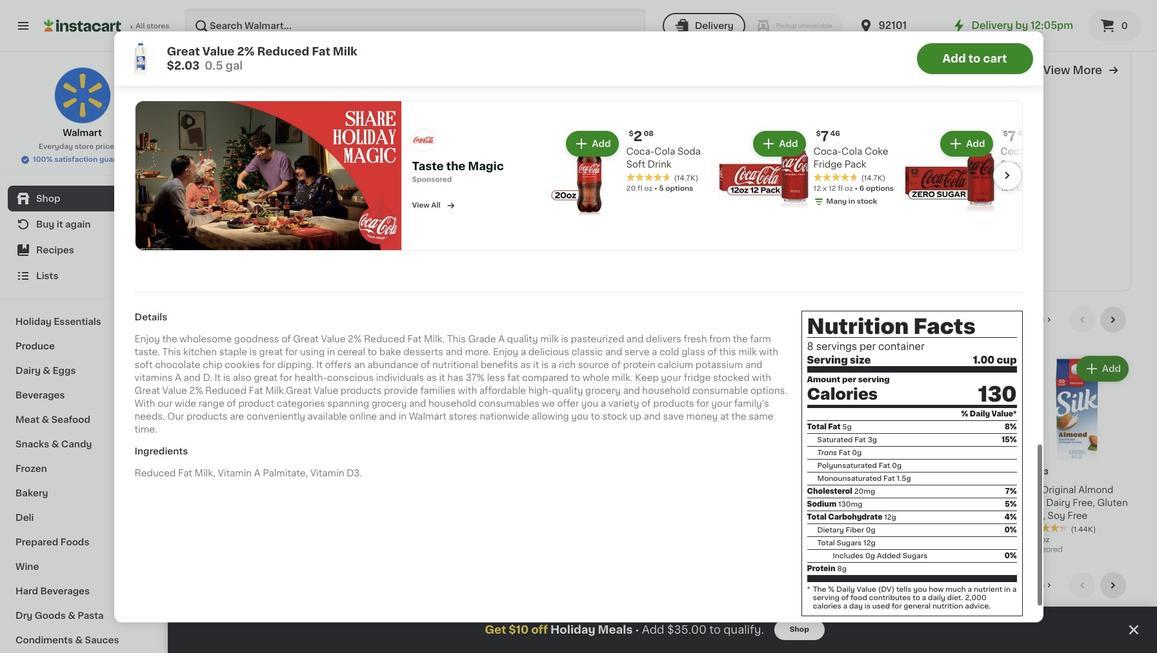 Task type: describe. For each thing, give the bounding box(es) containing it.
milk.
[[612, 374, 633, 383]]

individuals
[[376, 374, 424, 383]]

60 ct
[[549, 4, 568, 11]]

compared
[[522, 374, 569, 383]]

12 x 12 fl oz • 6 options
[[813, 186, 894, 193]]

0
[[1121, 21, 1128, 30]]

1 vertical spatial enjoy
[[493, 348, 518, 357]]

fat left 1.5g
[[883, 476, 895, 483]]

(50+) for 2nd view all (50+) popup button
[[1020, 581, 1045, 590]]

conveniently
[[246, 413, 305, 422]]

product group containing 2
[[312, 354, 420, 520]]

% inside * the % daily value (dv) tells you how much a nutrient in a serving of food contributes to a daily diet. 2,000 calories a day is used for general nutrition advice.
[[828, 587, 835, 594]]

walmart inside enjoy the wholesome goodness of great value 2% reduced fat milk. this grade a quality milk is pasteurized and delivers fresh from the farm taste. this kitchen staple is great for using in cereal  to bake desserts and more. enjoy a delicious classic and serve a cold glass of this milk with soft  chocolate chip cookies for dipping. it offers an abundance of nutritional benefits as it is a rich source of protein  calcium  potassium  and vitamins a and d. it is also great for health-conscious individuals as it has 37% less fat compared to whole milk. keep your fridge stocked with great value 2% reduced fat milk.great value products provide families with affordable  high-quality grocery and household consumable options. with our wide range of product categories spanning grocery and household consumables  we offer you a variety of products for your family's needs. our products are conveniently available online and in walmart stores nationwide  allowing you to stock up and save money at the same time.
[[409, 413, 447, 422]]

fat inside great value 2% reduced fat milk $2.03 0.5 gal
[[312, 46, 330, 56]]

walmart logo image
[[54, 67, 111, 124]]

fat left 5g
[[828, 424, 841, 431]]

of up are
[[227, 400, 236, 409]]

36
[[431, 4, 440, 11]]

1 12 oz from the left
[[194, 4, 211, 11]]

milk, inside great value lactose free reduced fat milk, 1/2 gal
[[943, 45, 964, 54]]

to inside get $10 off holiday meals • add $35.00 to qualify.
[[709, 625, 721, 636]]

milk, inside great value lactose free original whole milk, 1/2 gal
[[652, 45, 673, 54]]

1 inside great value 2% reduced fat milk 1 gal
[[135, 57, 138, 64]]

2 vertical spatial your
[[711, 400, 732, 409]]

treatment tracker modal dialog
[[168, 607, 1157, 654]]

100% satisfaction guarantee button
[[20, 152, 144, 165]]

instacart logo image
[[44, 18, 121, 34]]

ct for 60 ct
[[561, 4, 568, 11]]

1 options from the left
[[665, 186, 693, 193]]

great inside great value 2% reduced fat milk 1 gal
[[135, 32, 160, 41]]

value inside great value lactose free original whole milk, 1/2 gal
[[611, 32, 636, 41]]

great value lactose free reduced fat milk, 1/2 gal
[[883, 32, 997, 54]]

1 view all (50+) button from the top
[[977, 307, 1059, 333]]

and up variety
[[623, 387, 640, 396]]

more
[[1073, 65, 1102, 76]]

many down 12 x 12 fl oz • 6 options
[[826, 199, 847, 206]]

fat left 3g
[[855, 437, 866, 444]]

is left "also"
[[223, 374, 231, 383]]

fat up desserts
[[407, 335, 422, 344]]

serving inside * the % daily value (dv) tells you how much a nutrient in a serving of food contributes to a daily diet. 2,000 calories a day is used for general nutrition advice.
[[813, 595, 840, 602]]

dairy & eggs link
[[8, 359, 157, 383]]

reduced inside lactaid 2% reduced fat milk 96 fl oz many in stock
[[838, 486, 879, 495]]

42 inside $ 4 42
[[770, 204, 780, 211]]

1 vertical spatial as
[[426, 374, 437, 383]]

fl down sugar
[[1025, 186, 1030, 193]]

$ 3 29
[[196, 468, 221, 482]]

is inside * the % daily value (dv) tells you how much a nutrient in a serving of food contributes to a daily diet. 2,000 calories a day is used for general nutrition advice.
[[865, 604, 870, 611]]

1/2 for great value lactose free original whole milk, 1/2 gal
[[675, 45, 688, 54]]

amount
[[807, 376, 840, 384]]

is up compared
[[541, 361, 549, 370]]

fat left $ 3 28
[[879, 463, 890, 470]]

cola for pack
[[842, 148, 862, 157]]

per for container
[[860, 343, 876, 352]]

to inside button
[[968, 53, 981, 63]]

off
[[531, 625, 548, 636]]

1 vertical spatial products
[[653, 400, 694, 409]]

0g right fiber
[[866, 528, 876, 535]]

nationwide
[[480, 413, 530, 422]]

18
[[312, 4, 320, 11]]

great value 2% reduced fat milk 1 gal
[[135, 32, 263, 64]]

12 x 12 fl oz
[[1001, 186, 1040, 193]]

for up dipping.
[[285, 348, 298, 357]]

0 horizontal spatial it
[[215, 374, 221, 383]]

and up serve
[[626, 335, 644, 344]]

0 horizontal spatial grocery
[[371, 400, 407, 409]]

1/2 for great value lactose free reduced fat milk, 1/2 gal
[[966, 45, 979, 54]]

gal for great value lactose free reduced fat milk, 1/2 gal
[[981, 45, 995, 54]]

is down 'goodness'
[[249, 348, 257, 357]]

time.
[[135, 426, 157, 435]]

6 38
[[793, 468, 814, 482]]

x for 12 x 12 fl oz
[[1010, 186, 1014, 193]]

2% up cereal
[[348, 335, 362, 344]]

oz up sponsored badge 'image'
[[1041, 537, 1050, 544]]

2% inside lactaid 2% reduced fat milk 96 fl oz many in stock
[[822, 486, 836, 495]]

provide
[[384, 387, 418, 396]]

dry
[[15, 612, 32, 621]]

saturated
[[817, 437, 853, 444]]

2 horizontal spatial a
[[498, 335, 505, 344]]

needs.
[[135, 413, 165, 422]]

milk inside great value 2% reduced fat milk $2.03 0.5 gal
[[333, 46, 357, 56]]

add inside get $10 off holiday meals • add $35.00 to qualify.
[[642, 625, 664, 636]]

0 vertical spatial serving
[[858, 376, 890, 384]]

dietary
[[817, 528, 844, 535]]

$ for coca-cola soda soft drink
[[629, 131, 634, 138]]

$ 7 46 for coca-
[[816, 130, 840, 144]]

1 vertical spatial 6
[[793, 468, 803, 482]]

wide
[[175, 400, 196, 409]]

to down whole
[[591, 413, 600, 422]]

3 for great value great value milk 1% low fat
[[912, 468, 921, 482]]

view down spo
[[412, 203, 430, 210]]

12g for total sugars 12g
[[863, 540, 876, 548]]

fl down fridge
[[838, 186, 843, 193]]

0 horizontal spatial a
[[175, 374, 181, 383]]

fridge
[[813, 161, 842, 170]]

how
[[929, 587, 944, 594]]

stock inside the many in stock button
[[1066, 16, 1087, 24]]

to inside * the % daily value (dv) tells you how much a nutrient in a serving of food contributes to a daily diet. 2,000 calories a day is used for general nutrition advice.
[[913, 595, 920, 602]]

2 vertical spatial a
[[254, 469, 260, 478]]

protein
[[623, 361, 655, 370]]

and left the d.
[[184, 374, 201, 383]]

many down all stores
[[147, 70, 168, 77]]

calories
[[807, 388, 878, 402]]

2 for $ 2 15
[[319, 468, 328, 482]]

0g left added
[[865, 553, 875, 561]]

many down 1%
[[917, 524, 938, 531]]

oz right the "18"
[[322, 4, 330, 11]]

0.5
[[205, 60, 223, 70]]

of up "potassium"
[[708, 348, 717, 357]]

and up nutritional at bottom
[[446, 348, 463, 357]]

milk inside button
[[809, 32, 827, 41]]

whole inside great value lactose free original whole milk, 1/2 gal
[[621, 45, 650, 54]]

1 vertical spatial great
[[254, 374, 278, 383]]

fat up polyunsaturated
[[839, 450, 850, 457]]

value inside great value 2% reduced fat milk $2.03 0.5 gal
[[202, 46, 235, 56]]

2 vertical spatial products
[[186, 413, 228, 422]]

delivery button
[[663, 13, 745, 39]]

fat up product
[[249, 387, 263, 396]]

kettle
[[752, 221, 779, 230]]

product group containing 6
[[786, 354, 894, 535]]

walmart link
[[54, 67, 111, 139]]

original inside silk original almond milk, dairy free, gluten free, soy free
[[1041, 486, 1076, 495]]

soft
[[626, 161, 645, 170]]

buy it again link
[[8, 212, 157, 237]]

the up chocolate at left
[[162, 335, 177, 344]]

coca-cola soda soft drink
[[626, 148, 701, 170]]

0 horizontal spatial sugars
[[837, 540, 862, 548]]

sauces
[[85, 636, 119, 645]]

food
[[851, 595, 867, 602]]

$ for great value great value milk 1% low fat
[[907, 469, 912, 476]]

1 vertical spatial household
[[429, 400, 476, 409]]

1 vertical spatial free,
[[1023, 511, 1045, 520]]

the up the this
[[733, 335, 748, 344]]

fat left $ 3 29
[[178, 469, 192, 478]]

stock inside lactaid 2% reduced fat milk 96 fl oz many in stock
[[829, 524, 850, 531]]

1 vertical spatial milk
[[738, 348, 757, 357]]

share holiday magic image
[[135, 101, 401, 251]]

0 vertical spatial quality
[[507, 335, 538, 344]]

coca-cola coke fridge pack
[[813, 148, 888, 170]]

0% for includes 0g added sugars
[[1005, 553, 1017, 561]]

glass
[[682, 348, 705, 357]]

this
[[719, 348, 736, 357]]

08
[[644, 131, 654, 138]]

less
[[487, 374, 505, 383]]

1 vertical spatial this
[[162, 348, 181, 357]]

candy
[[61, 440, 92, 449]]

satisfaction
[[54, 156, 98, 163]]

meat & seafood
[[15, 416, 90, 425]]

1.5g
[[897, 476, 911, 483]]

4 42
[[546, 203, 567, 217]]

prepared foods
[[15, 538, 89, 547]]

milk, inside silk original almond milk, dairy free, gluten free, soy free
[[1023, 499, 1044, 508]]

0 horizontal spatial milk
[[540, 335, 559, 344]]

0 vertical spatial %
[[961, 411, 968, 419]]

0 vertical spatial you
[[581, 400, 598, 409]]

2 4 from the left
[[759, 203, 769, 217]]

$ for silk original almond milk, dairy free, gluten free, soy free
[[1026, 469, 1030, 476]]

0 vertical spatial this
[[447, 335, 466, 344]]

desserts
[[403, 348, 443, 357]]

delicious
[[528, 348, 569, 357]]

d.
[[203, 374, 212, 383]]

1 vertical spatial quality
[[552, 387, 583, 396]]

view up "2,000"
[[982, 581, 1005, 590]]

is up delicious
[[561, 335, 568, 344]]

reduced up bake at the left bottom of page
[[364, 335, 405, 344]]

get $10 off holiday meals • add $35.00 to qualify.
[[485, 625, 764, 636]]

goods
[[35, 612, 66, 621]]

1 vertical spatial you
[[571, 413, 588, 422]]

many inside lactaid 2% reduced fat milk 96 fl oz many in stock
[[799, 524, 819, 531]]

of up milk.
[[611, 361, 621, 370]]

many up great value lactose free original whole milk, 1/2 gal
[[680, 16, 701, 24]]

1 4 from the left
[[546, 203, 556, 217]]

guarantee
[[99, 156, 137, 163]]

46 for coca-
[[830, 131, 840, 138]]

& for meat
[[42, 416, 49, 425]]

oz up support your health.
[[296, 44, 304, 51]]

0 vertical spatial it
[[316, 361, 323, 370]]

60
[[549, 4, 559, 11]]

100% satisfaction guarantee
[[33, 156, 137, 163]]

for up milk.great
[[280, 374, 292, 383]]

many down 60 ct
[[562, 16, 582, 24]]

an
[[354, 361, 365, 370]]

2 vitamin from the left
[[310, 469, 344, 478]]

nutritional
[[432, 361, 478, 370]]

oz up delivery button
[[677, 4, 685, 11]]

great inside great value lactose free reduced fat milk, 1/2 gal
[[883, 32, 909, 41]]

oz down 4 42
[[550, 246, 558, 253]]

holiday inside get $10 off holiday meals • add $35.00 to qualify.
[[551, 625, 595, 636]]

again
[[65, 220, 91, 229]]

per for serving
[[842, 376, 856, 384]]

8
[[807, 343, 813, 352]]

• for get $10 off holiday meals • add $35.00 to qualify.
[[635, 625, 639, 636]]

hard beverages
[[15, 587, 90, 596]]

total for saturated fat 3g
[[807, 424, 827, 431]]

1 horizontal spatial as
[[520, 361, 531, 370]]

it inside buy it again link
[[57, 220, 63, 229]]

fat inside lactaid 2% reduced fat milk 96 fl oz many in stock
[[786, 499, 800, 508]]

beverages inside hard beverages link
[[40, 587, 90, 596]]

general
[[904, 604, 931, 611]]

0 vertical spatial dairy
[[15, 367, 41, 376]]

prices
[[95, 143, 118, 150]]

$ for coca-cola coke fridge pack
[[816, 131, 821, 138]]

many down 36 ct
[[443, 16, 464, 24]]

and down the pasteurized
[[605, 348, 622, 357]]

many up great value 2% reduced fat milk 1 gal at the left top of the page
[[207, 16, 227, 24]]

1 horizontal spatial •
[[654, 186, 657, 193]]

many in stock button
[[1023, 0, 1131, 28]]

a right nutrient
[[1012, 587, 1017, 594]]

2 vertical spatial with
[[458, 387, 477, 396]]

0 vertical spatial shop
[[36, 194, 60, 203]]

& left the pasta
[[68, 612, 75, 621]]

a up "2,000"
[[968, 587, 972, 594]]

& for dairy
[[43, 367, 50, 376]]

$ for coca cola zero sugar cola
[[1003, 131, 1008, 138]]

0g up 1.5g
[[892, 463, 902, 470]]

0 vertical spatial daily
[[970, 411, 990, 419]]

dairy & eggs
[[15, 367, 76, 376]]

a left cold on the bottom right of page
[[652, 348, 657, 357]]

(14.7k) for 7
[[861, 175, 885, 183]]

spanning
[[327, 400, 369, 409]]

2 view all (50+) button from the top
[[977, 573, 1059, 599]]

dipping.
[[277, 361, 314, 370]]

great value lactose free reduced fat milk, 1/2 gal button
[[883, 0, 1023, 66]]

value inside great value lactose free reduced fat milk, 1/2 gal
[[911, 32, 936, 41]]

96
[[786, 511, 796, 518]]

1 vertical spatial it
[[533, 361, 539, 370]]

$ 7 46 for coca
[[1003, 130, 1027, 144]]

oz left 5 on the top
[[644, 186, 653, 193]]

coca- for 7
[[813, 148, 842, 157]]

1 vertical spatial with
[[752, 374, 771, 383]]

1 horizontal spatial it
[[439, 374, 445, 383]]

$ inside $ 3 29
[[196, 469, 201, 476]]

and down provide
[[409, 400, 426, 409]]

1 3 from the left
[[201, 468, 210, 482]]

oz down $4.42 element
[[656, 246, 665, 253]]

oz down coca cola zero sugar cola
[[1032, 186, 1040, 193]]

0 vertical spatial great
[[259, 348, 283, 357]]

holiday essentials
[[15, 317, 101, 327]]

milk inside great value great value milk 1% low fat 1 gal
[[905, 499, 923, 508]]

a left rich
[[551, 361, 556, 370]]

0 vertical spatial with
[[759, 348, 778, 357]]

a left 'day'
[[843, 604, 847, 611]]

$ inside $ 2 15
[[315, 469, 319, 476]]

categories
[[277, 400, 325, 409]]

reduced up range
[[205, 387, 247, 396]]

64 for 64 fl oz
[[1023, 537, 1033, 544]]

cola for cola
[[1027, 148, 1048, 157]]

and right up
[[644, 413, 661, 422]]

& for kettle
[[781, 221, 789, 230]]

stocked
[[713, 374, 750, 383]]

carbohydrate
[[828, 515, 882, 522]]

almond
[[1079, 486, 1113, 495]]

1 32 oz from the left
[[539, 246, 558, 253]]

bakery
[[15, 489, 48, 498]]

rich
[[559, 361, 576, 370]]

and up stocked
[[745, 361, 762, 370]]

with
[[135, 400, 155, 409]]

source
[[578, 361, 609, 370]]

5g
[[842, 424, 852, 431]]

a left variety
[[601, 400, 606, 409]]

0g down saturated fat 3g at right
[[852, 450, 862, 457]]

fl up sponsored badge 'image'
[[1035, 537, 1039, 544]]

ct for 36 ct
[[442, 4, 449, 11]]

serve
[[625, 348, 650, 357]]

support your health.
[[239, 57, 386, 71]]

oz up great value 2% reduced fat milk 1 gal at the left top of the page
[[203, 4, 211, 11]]

in inside lactaid 2% reduced fat milk 96 fl oz many in stock
[[821, 524, 828, 531]]

& for condiments
[[75, 636, 83, 645]]

15
[[329, 469, 337, 476]]



Task type: locate. For each thing, give the bounding box(es) containing it.
condiments & sauces
[[15, 636, 119, 645]]

1 $ 7 46 from the left
[[816, 130, 840, 144]]

1 horizontal spatial free,
[[1073, 499, 1095, 508]]

stores up great value 2% reduced fat milk 1 gal at the left top of the page
[[146, 23, 170, 30]]

6
[[859, 186, 864, 193], [793, 468, 803, 482]]

$2.03
[[167, 60, 200, 70]]

1 vertical spatial view all (50+)
[[982, 581, 1045, 590]]

2 left 08
[[634, 130, 642, 144]]

1 horizontal spatial all
[[431, 203, 440, 210]]

delivery inside button
[[695, 21, 734, 30]]

1 42 from the left
[[557, 204, 567, 211]]

to left cart
[[968, 53, 981, 63]]

& inside kettle & fire chicken cooking broth, organic
[[781, 221, 789, 230]]

2 (14.7k) from the left
[[861, 175, 885, 183]]

0 horizontal spatial shop
[[36, 194, 60, 203]]

fat inside great value 2% reduced fat milk 1 gal
[[249, 32, 263, 41]]

1/2 inside great value lactose free original whole milk, 1/2 gal
[[675, 45, 688, 54]]

1 vertical spatial your
[[661, 374, 682, 383]]

family's
[[734, 400, 769, 409]]

qualify.
[[724, 625, 764, 636]]

32 oz down 4 42
[[539, 246, 558, 253]]

0% for dietary fiber
[[1005, 528, 1017, 535]]

total for dietary fiber 0g
[[807, 515, 827, 522]]

delivery for delivery by 12:05pm
[[972, 21, 1013, 30]]

0 horizontal spatial 1
[[135, 57, 138, 64]]

free, left soy at the right
[[1023, 511, 1045, 520]]

total down sodium
[[807, 515, 827, 522]]

$ left the 15
[[315, 469, 319, 476]]

gal inside great value lactose free reduced fat milk, 1/2 gal
[[981, 45, 995, 54]]

1 horizontal spatial 12 oz
[[668, 4, 685, 11]]

2 horizontal spatial 3
[[1030, 468, 1039, 482]]

1 coca- from the left
[[626, 148, 654, 157]]

vitamins
[[135, 374, 173, 383]]

0 horizontal spatial 42
[[557, 204, 567, 211]]

lactose for whole
[[638, 32, 675, 41]]

you inside * the % daily value (dv) tells you how much a nutrient in a serving of food contributes to a daily diet. 2,000 calories a day is used for general nutrition advice.
[[913, 587, 927, 594]]

item carousel region
[[194, 307, 1131, 562], [194, 573, 1131, 654]]

0 horizontal spatial lactose
[[638, 32, 675, 41]]

lactose for fat
[[938, 32, 974, 41]]

1 inside great value great value milk 1% low fat 1 gal
[[905, 511, 908, 518]]

7 up fridge
[[821, 130, 829, 144]]

1 vertical spatial original
[[1041, 486, 1076, 495]]

1 horizontal spatial grocery
[[585, 387, 621, 396]]

1 (14.7k) from the left
[[674, 175, 698, 183]]

1 vertical spatial dairy
[[1046, 499, 1070, 508]]

to right $35.00
[[709, 625, 721, 636]]

1 horizontal spatial holiday
[[551, 625, 595, 636]]

and right the online
[[379, 413, 396, 422]]

enjoy the wholesome goodness of great value 2% reduced fat milk. this grade a quality milk is pasteurized and delivers fresh from the farm taste. this kitchen staple is great for using in cereal  to bake desserts and more. enjoy a delicious classic and serve a cold glass of this milk with soft  chocolate chip cookies for dipping. it offers an abundance of nutritional benefits as it is a rich source of protein  calcium  potassium  and vitamins a and d. it is also great for health-conscious individuals as it has 37% less fat compared to whole milk. keep your fridge stocked with great value 2% reduced fat milk.great value products provide families with affordable  high-quality grocery and household consumable options. with our wide range of product categories spanning grocery and household consumables  we offer you a variety of products for your family's needs. our products are conveniently available online and in walmart stores nationwide  allowing you to stock up and save money at the same time.
[[135, 335, 787, 435]]

0 vertical spatial 12g
[[884, 515, 896, 522]]

fl inside lactaid 2% reduced fat milk 96 fl oz many in stock
[[797, 511, 802, 518]]

daily left value*
[[970, 411, 990, 419]]

oz down 'pack'
[[845, 186, 853, 193]]

gal inside great value great value milk 1% low fat 1 gal
[[909, 511, 920, 518]]

stores down families
[[449, 413, 477, 422]]

great inside great value 2% reduced fat milk $2.03 0.5 gal
[[167, 46, 200, 56]]

32 inside 32 oz button
[[645, 246, 654, 253]]

1 horizontal spatial per
[[860, 343, 876, 352]]

0 vertical spatial free,
[[1073, 499, 1095, 508]]

0 vertical spatial holiday
[[15, 317, 51, 327]]

reduced down 92101 popup button
[[883, 45, 924, 54]]

free inside great value lactose free reduced fat milk, 1/2 gal
[[977, 32, 997, 41]]

32 oz inside button
[[645, 246, 665, 253]]

dairy up soy at the right
[[1046, 499, 1070, 508]]

the up nsored
[[446, 162, 465, 172]]

1 vertical spatial it
[[215, 374, 221, 383]]

deli
[[15, 514, 34, 523]]

for inside * the % daily value (dv) tells you how much a nutrient in a serving of food contributes to a daily diet. 2,000 calories a day is used for general nutrition advice.
[[892, 604, 902, 611]]

0g
[[852, 450, 862, 457], [892, 463, 902, 470], [866, 528, 876, 535], [865, 553, 875, 561]]

reduced inside great value 2% reduced fat milk 1 gal
[[205, 32, 247, 41]]

2% up support
[[237, 46, 255, 56]]

silk
[[1023, 486, 1039, 495]]

for right cookies
[[262, 361, 275, 370]]

32 oz down $4.42 element
[[645, 246, 665, 253]]

coca- for 2
[[626, 148, 654, 157]]

delivery for delivery
[[695, 21, 734, 30]]

(14.7k) up 12 x 12 fl oz • 6 options
[[861, 175, 885, 183]]

is
[[561, 335, 568, 344], [249, 348, 257, 357], [541, 361, 549, 370], [223, 374, 231, 383], [865, 604, 870, 611]]

all down nsored
[[431, 203, 440, 210]]

much
[[946, 587, 966, 594]]

value inside * the % daily value (dv) tells you how much a nutrient in a serving of food contributes to a daily diet. 2,000 calories a day is used for general nutrition advice.
[[857, 587, 876, 594]]

it right the d.
[[215, 374, 221, 383]]

3 3 from the left
[[1030, 468, 1039, 482]]

0 horizontal spatial products
[[186, 413, 228, 422]]

of right variety
[[641, 400, 651, 409]]

of down desserts
[[421, 361, 430, 370]]

sponsored badge image
[[1023, 547, 1062, 554]]

fat inside great value lactose free reduced fat milk, 1/2 gal
[[927, 45, 941, 54]]

for down contributes
[[892, 604, 902, 611]]

2 3 from the left
[[912, 468, 921, 482]]

you right offer
[[581, 400, 598, 409]]

1 horizontal spatial 3
[[912, 468, 921, 482]]

great inside great value lactose free original whole milk, 1/2 gal
[[584, 32, 609, 41]]

2 12 oz from the left
[[668, 4, 685, 11]]

view all (50+) for first view all (50+) popup button from the top of the page
[[982, 315, 1045, 325]]

buy it again
[[36, 220, 91, 229]]

1 46 from the left
[[830, 131, 840, 138]]

1 horizontal spatial free
[[977, 32, 997, 41]]

2 32 oz from the left
[[645, 246, 665, 253]]

0 vertical spatial it
[[57, 220, 63, 229]]

1 vertical spatial whole
[[621, 45, 650, 54]]

0 vertical spatial sugars
[[837, 540, 862, 548]]

hollandia
[[733, 32, 776, 41]]

lactose inside great value lactose free original whole milk, 1/2 gal
[[638, 32, 675, 41]]

free inside silk original almond milk, dairy free, gluten free, soy free
[[1068, 511, 1088, 520]]

2% inside great value 2% reduced fat milk 1 gal
[[189, 32, 203, 41]]

from
[[709, 335, 731, 344]]

64 oz
[[284, 44, 304, 51]]

milk up health.
[[333, 46, 357, 56]]

0 vertical spatial beverages
[[15, 391, 65, 400]]

$4.42 element
[[645, 202, 747, 219]]

contributes
[[869, 595, 911, 602]]

in inside * the % daily value (dv) tells you how much a nutrient in a serving of food contributes to a daily diet. 2,000 calories a day is used for general nutrition advice.
[[1004, 587, 1011, 594]]

includes 0g added sugars
[[833, 553, 928, 561]]

1 vertical spatial all
[[1007, 581, 1017, 590]]

1 vertical spatial daily
[[836, 587, 855, 594]]

1 horizontal spatial 6
[[859, 186, 864, 193]]

1 horizontal spatial 32
[[645, 246, 654, 253]]

many in stock
[[207, 16, 257, 24], [325, 16, 376, 24], [443, 16, 494, 24], [562, 16, 613, 24], [680, 16, 731, 24], [1036, 16, 1087, 24], [147, 70, 198, 77], [826, 199, 877, 206], [917, 524, 968, 531]]

fat left add to cart
[[927, 45, 941, 54]]

many down 18 oz
[[325, 16, 345, 24]]

for up money
[[697, 400, 709, 409]]

2 horizontal spatial it
[[533, 361, 539, 370]]

*
[[807, 587, 810, 594]]

1 item carousel region from the top
[[194, 307, 1131, 562]]

1 horizontal spatial sugars
[[903, 553, 928, 561]]

view all (50+) for 2nd view all (50+) popup button
[[982, 581, 1045, 590]]

$ 7 46
[[816, 130, 840, 144], [1003, 130, 1027, 144]]

1 lactose from the left
[[638, 32, 675, 41]]

20
[[626, 186, 636, 193]]

$10
[[509, 625, 529, 636]]

0 horizontal spatial 4
[[546, 203, 556, 217]]

pasta
[[78, 612, 104, 621]]

milk inside great value 2% reduced fat milk 1 gal
[[135, 45, 153, 54]]

item carousel region containing 3
[[194, 307, 1131, 562]]

product group
[[539, 95, 640, 270], [645, 95, 747, 270], [752, 95, 853, 281], [194, 354, 302, 535], [312, 354, 420, 520], [431, 354, 539, 535], [549, 354, 657, 531], [668, 354, 776, 535], [786, 354, 894, 535], [905, 354, 1013, 535], [1023, 354, 1131, 557], [194, 619, 302, 654], [312, 619, 420, 654], [431, 619, 539, 654], [549, 619, 657, 654], [668, 619, 776, 654], [786, 619, 894, 654], [905, 619, 1013, 654], [1023, 619, 1131, 654]]

d3.
[[347, 469, 362, 478]]

nutrition facts
[[807, 317, 976, 338]]

gal inside great value 2% reduced fat milk $2.03 0.5 gal
[[226, 60, 243, 70]]

soy
[[1048, 511, 1065, 520]]

%
[[961, 411, 968, 419], [828, 587, 835, 594]]

beverages inside beverages link
[[15, 391, 65, 400]]

this right 'milk.' in the bottom left of the page
[[447, 335, 466, 344]]

0 horizontal spatial options
[[665, 186, 693, 193]]

4
[[546, 203, 556, 217], [759, 203, 769, 217]]

42 inside 4 42
[[557, 204, 567, 211]]

2 left the 15
[[319, 468, 328, 482]]

4%
[[1005, 515, 1017, 522]]

add inside button
[[943, 53, 966, 63]]

0 horizontal spatial free
[[677, 32, 697, 41]]

2 view all (50+) from the top
[[982, 581, 1045, 590]]

7 for coca
[[1008, 130, 1016, 144]]

the inside taste the magic spo nsored
[[446, 162, 465, 172]]

1 32 from the left
[[539, 246, 548, 253]]

sugars
[[837, 540, 862, 548], [903, 553, 928, 561]]

keep
[[635, 374, 659, 383]]

families
[[420, 387, 456, 396]]

milk,
[[652, 45, 673, 54], [943, 45, 964, 54], [195, 469, 215, 478], [1023, 499, 1044, 508]]

milk right hollandia
[[809, 32, 827, 41]]

lactose inside great value lactose free reduced fat milk, 1/2 gal
[[938, 32, 974, 41]]

0% left sponsored badge 'image'
[[1005, 553, 1017, 561]]

diet.
[[947, 595, 963, 602]]

beverages down dairy & eggs
[[15, 391, 65, 400]]

coca- up soft
[[626, 148, 654, 157]]

view left 'more'
[[1043, 65, 1070, 76]]

prepared
[[15, 538, 58, 547]]

sugars right added
[[903, 553, 928, 561]]

$ inside $ 4 42
[[754, 204, 759, 211]]

fat
[[507, 374, 520, 383]]

protein
[[807, 566, 835, 573]]

0 vertical spatial all
[[136, 23, 145, 30]]

0% down 4%
[[1005, 528, 1017, 535]]

dairy inside silk original almond milk, dairy free, gluten free, soy free
[[1046, 499, 1070, 508]]

soda
[[678, 148, 701, 157]]

0 horizontal spatial free,
[[1023, 511, 1045, 520]]

2 (50+) from the top
[[1020, 581, 1045, 590]]

(14.7k) for 2
[[674, 175, 698, 183]]

2 $ 7 46 from the left
[[1003, 130, 1027, 144]]

1/2 left cart
[[966, 45, 979, 54]]

shop inside button
[[790, 627, 809, 634]]

0 horizontal spatial holiday
[[15, 317, 51, 327]]

delivery by 12:05pm link
[[951, 18, 1073, 34]]

gal for great value lactose free original whole milk, 1/2 gal
[[690, 45, 704, 54]]

0 vertical spatial 0%
[[1005, 528, 1017, 535]]

0 horizontal spatial household
[[429, 400, 476, 409]]

kettle & fire broth image
[[205, 56, 234, 85]]

0 horizontal spatial ct
[[442, 4, 449, 11]]

• for 12 x 12 fl oz • 6 options
[[855, 186, 858, 193]]

2 32 from the left
[[645, 246, 654, 253]]

1 (50+) from the top
[[1020, 315, 1045, 325]]

2 1/2 from the left
[[966, 45, 979, 54]]

1 vertical spatial 1
[[905, 511, 908, 518]]

0 horizontal spatial per
[[842, 376, 856, 384]]

reduced inside great value 2% reduced fat milk $2.03 0.5 gal
[[257, 46, 309, 56]]

coca cola image
[[412, 129, 435, 152]]

walmart inside walmart link
[[63, 128, 102, 137]]

it up compared
[[533, 361, 539, 370]]

1 ct from the left
[[442, 4, 449, 11]]

2 ct from the left
[[561, 4, 568, 11]]

coca- inside "coca-cola soda soft drink"
[[626, 148, 654, 157]]

3 left 28
[[912, 468, 921, 482]]

free for great value lactose free reduced fat milk, 1/2 gal
[[977, 32, 997, 41]]

1 vertical spatial 2
[[319, 468, 328, 482]]

coca cola zero sugar cola
[[1001, 148, 1070, 170]]

delivery
[[972, 21, 1013, 30], [695, 21, 734, 30]]

many inside button
[[1036, 16, 1056, 24]]

2 0% from the top
[[1005, 553, 1017, 561]]

2 item carousel region from the top
[[194, 573, 1131, 654]]

(50+) for first view all (50+) popup button from the top of the page
[[1020, 315, 1045, 325]]

dry goods & pasta
[[15, 612, 104, 621]]

1/2 inside great value lactose free reduced fat milk, 1/2 gal
[[966, 45, 979, 54]]

64 inside button
[[284, 44, 294, 51]]

0 horizontal spatial 3
[[201, 468, 210, 482]]

0 horizontal spatial daily
[[836, 587, 855, 594]]

fl right 96
[[797, 511, 802, 518]]

stores inside "link"
[[146, 23, 170, 30]]

2% inside great value 2% reduced fat milk $2.03 0.5 gal
[[237, 46, 255, 56]]

fl right 20
[[637, 186, 642, 193]]

options
[[665, 186, 693, 193], [866, 186, 894, 193]]

1 horizontal spatial serving
[[858, 376, 890, 384]]

with up options.
[[752, 374, 771, 383]]

0 horizontal spatial 6
[[793, 468, 803, 482]]

0 horizontal spatial walmart
[[63, 128, 102, 137]]

prepared foods link
[[8, 530, 157, 555]]

reduced inside great value lactose free reduced fat milk, 1/2 gal
[[883, 45, 924, 54]]

1 vertical spatial a
[[175, 374, 181, 383]]

to down rich
[[571, 374, 580, 383]]

0 horizontal spatial $ 7 46
[[816, 130, 840, 144]]

item carousel region containing view all (50+)
[[194, 573, 1131, 654]]

2 for $ 2 08
[[634, 130, 642, 144]]

options down 'pack'
[[866, 186, 894, 193]]

1 vertical spatial view all (50+) button
[[977, 573, 1059, 599]]

1 7 from the left
[[821, 130, 829, 144]]

1 horizontal spatial 12g
[[884, 515, 896, 522]]

per up size at the bottom right of page
[[860, 343, 876, 352]]

everyday
[[39, 143, 73, 150]]

in inside button
[[1058, 16, 1065, 24]]

$ left 13
[[1026, 469, 1030, 476]]

stock inside enjoy the wholesome goodness of great value 2% reduced fat milk. this grade a quality milk is pasteurized and delivers fresh from the farm taste. this kitchen staple is great for using in cereal  to bake desserts and more. enjoy a delicious classic and serve a cold glass of this milk with soft  chocolate chip cookies for dipping. it offers an abundance of nutritional benefits as it is a rich source of protein  calcium  potassium  and vitamins a and d. it is also great for health-conscious individuals as it has 37% less fat compared to whole milk. keep your fridge stocked with great value 2% reduced fat milk.great value products provide families with affordable  high-quality grocery and household consumable options. with our wide range of product categories spanning grocery and household consumables  we offer you a variety of products for your family's needs. our products are conveniently available online and in walmart stores nationwide  allowing you to stock up and save money at the same time.
[[602, 413, 627, 422]]

milk
[[809, 32, 827, 41], [135, 45, 153, 54], [333, 46, 357, 56], [803, 499, 821, 508], [905, 499, 923, 508]]

12g for total carbohydrate 12g
[[884, 515, 896, 522]]

view all (50+) up cup
[[982, 315, 1045, 325]]

coca- inside coca-cola coke fridge pack
[[813, 148, 842, 157]]

32
[[539, 246, 548, 253], [645, 246, 654, 253]]

drink
[[648, 161, 671, 170]]

0 vertical spatial enjoy
[[135, 335, 160, 344]]

health-
[[295, 374, 327, 383]]

using
[[300, 348, 325, 357]]

$ 3 13
[[1026, 468, 1049, 482]]

free for great value lactose free original whole milk, 1/2 gal
[[677, 32, 697, 41]]

milk left 1%
[[905, 499, 923, 508]]

a left delicious
[[521, 348, 526, 357]]

of inside * the % daily value (dv) tells you how much a nutrient in a serving of food contributes to a daily diet. 2,000 calories a day is used for general nutrition advice.
[[841, 595, 849, 602]]

hard beverages link
[[8, 579, 157, 604]]

0 horizontal spatial coca-
[[626, 148, 654, 157]]

total down dietary
[[817, 540, 835, 548]]

1 horizontal spatial $ 7 46
[[1003, 130, 1027, 144]]

daily inside * the % daily value (dv) tells you how much a nutrient in a serving of food contributes to a daily diet. 2,000 calories a day is used for general nutrition advice.
[[836, 587, 855, 594]]

pack
[[844, 161, 866, 170]]

3
[[201, 468, 210, 482], [912, 468, 921, 482], [1030, 468, 1039, 482]]

3g
[[868, 437, 877, 444]]

0 vertical spatial as
[[520, 361, 531, 370]]

1 down 1.5g
[[905, 511, 908, 518]]

original inside great value lactose free original whole milk, 1/2 gal
[[584, 45, 619, 54]]

fresh
[[684, 335, 707, 344]]

0 vertical spatial milk
[[540, 335, 559, 344]]

1 horizontal spatial products
[[341, 387, 382, 396]]

milk inside lactaid 2% reduced fat milk 96 fl oz many in stock
[[803, 499, 821, 508]]

0 horizontal spatial dairy
[[15, 367, 41, 376]]

• inside get $10 off holiday meals • add $35.00 to qualify.
[[635, 625, 639, 636]]

cola right sugar
[[1029, 161, 1050, 170]]

whole inside button
[[778, 32, 807, 41]]

$
[[629, 131, 634, 138], [816, 131, 821, 138], [1003, 131, 1008, 138], [754, 204, 759, 211], [196, 469, 201, 476], [315, 469, 319, 476], [907, 469, 912, 476], [1026, 469, 1030, 476]]

$ for kettle & fire chicken cooking broth, organic
[[754, 204, 759, 211]]

offers
[[325, 361, 352, 370]]

the right at
[[731, 413, 746, 422]]

2 42 from the left
[[770, 204, 780, 211]]

1 horizontal spatial delivery
[[972, 21, 1013, 30]]

fat
[[249, 32, 263, 41], [927, 45, 941, 54], [312, 46, 330, 56], [407, 335, 422, 344], [249, 387, 263, 396], [828, 424, 841, 431], [855, 437, 866, 444], [839, 450, 850, 457], [879, 463, 890, 470], [178, 469, 192, 478], [883, 476, 895, 483], [786, 499, 800, 508], [960, 499, 974, 508]]

reduced up support
[[257, 46, 309, 56]]

None search field
[[185, 8, 646, 44]]

42
[[557, 204, 567, 211], [770, 204, 780, 211]]

2 options from the left
[[866, 186, 894, 193]]

2% up wide
[[189, 387, 203, 396]]

reduced up 0.5 at the top left
[[205, 32, 247, 41]]

2 all from the top
[[1007, 581, 1017, 590]]

all stores link
[[44, 8, 170, 44]]

1 x from the left
[[823, 186, 827, 193]]

fat inside great value great value milk 1% low fat 1 gal
[[960, 499, 974, 508]]

$ inside $ 3 13
[[1026, 469, 1030, 476]]

2 lactose from the left
[[938, 32, 974, 41]]

0 vertical spatial per
[[860, 343, 876, 352]]

hollandia whole milk button
[[733, 0, 873, 53]]

1 vertical spatial %
[[828, 587, 835, 594]]

cola inside coca-cola coke fridge pack
[[842, 148, 862, 157]]

1 all from the top
[[1007, 315, 1017, 325]]

0 horizontal spatial %
[[828, 587, 835, 594]]

2 46 from the left
[[1017, 131, 1027, 138]]

you down offer
[[571, 413, 588, 422]]

$ 7 46 up coca on the top right of page
[[1003, 130, 1027, 144]]

(1.44k)
[[1071, 526, 1096, 533]]

eggs
[[53, 367, 76, 376]]

cholesterol
[[807, 489, 852, 496]]

oz inside lactaid 2% reduced fat milk 96 fl oz many in stock
[[804, 511, 813, 518]]

holiday up produce
[[15, 317, 51, 327]]

cold
[[659, 348, 679, 357]]

produce
[[15, 342, 55, 351]]

0 vertical spatial 2
[[634, 130, 642, 144]]

view all (50+) button
[[977, 307, 1059, 333], [977, 573, 1059, 599]]

gal inside great value 2% reduced fat milk 1 gal
[[139, 57, 150, 64]]

1 view all (50+) from the top
[[982, 315, 1045, 325]]

palmitate,
[[263, 469, 308, 478]]

2% up sodium 130mg
[[822, 486, 836, 495]]

it down the using
[[316, 361, 323, 370]]

vitamin
[[218, 469, 252, 478], [310, 469, 344, 478]]

13
[[1041, 469, 1049, 476]]

1 vertical spatial item carousel region
[[194, 573, 1131, 654]]

2 vertical spatial total
[[817, 540, 835, 548]]

1 horizontal spatial daily
[[970, 411, 990, 419]]

0 vertical spatial item carousel region
[[194, 307, 1131, 562]]

0 button
[[1089, 10, 1142, 41]]

milk down all stores
[[135, 45, 153, 54]]

1 0% from the top
[[1005, 528, 1017, 535]]

all inside "link"
[[136, 23, 145, 30]]

value*
[[992, 411, 1017, 419]]

12 oz up delivery button
[[668, 4, 685, 11]]

many in stock inside the item carousel region
[[917, 524, 968, 531]]

12g up includes 0g added sugars at the right bottom
[[863, 540, 876, 548]]

essentials
[[54, 317, 101, 327]]

to up general
[[913, 595, 920, 602]]

you left how
[[913, 587, 927, 594]]

reduced down ingredients
[[135, 469, 176, 478]]

cola inside "coca-cola soda soft drink"
[[654, 148, 675, 157]]

& for snacks
[[51, 440, 59, 449]]

view up 1.00 cup
[[982, 315, 1005, 325]]

great value lactose free original whole milk, 1/2 gal
[[584, 32, 704, 54]]

trans
[[817, 450, 837, 457]]

1 horizontal spatial 46
[[1017, 131, 1027, 138]]

64 for 64 oz
[[284, 44, 294, 51]]

fat right low
[[960, 499, 974, 508]]

to left bake at the left bottom of page
[[368, 348, 377, 357]]

gal right 0.5 at the top left
[[226, 60, 243, 70]]

cola for drink
[[654, 148, 675, 157]]

nsored
[[426, 177, 452, 184]]

household
[[642, 387, 690, 396], [429, 400, 476, 409]]

0 vertical spatial view all (50+)
[[982, 315, 1045, 325]]

free inside great value lactose free original whole milk, 1/2 gal
[[677, 32, 697, 41]]

1 horizontal spatial whole
[[778, 32, 807, 41]]

gal down 1.5g
[[909, 511, 920, 518]]

6 left 38
[[793, 468, 803, 482]]

magic
[[468, 162, 504, 172]]

0 vertical spatial whole
[[778, 32, 807, 41]]

cart
[[983, 53, 1007, 63]]

2 horizontal spatial products
[[653, 400, 694, 409]]

2 coca- from the left
[[813, 148, 842, 157]]

1 horizontal spatial milk
[[738, 348, 757, 357]]

3 for silk original almond milk, dairy free, gluten free, soy free
[[1030, 468, 1039, 482]]

2 x from the left
[[1010, 186, 1014, 193]]

many in stock inside button
[[1036, 16, 1087, 24]]

1 1/2 from the left
[[675, 45, 688, 54]]

1 vertical spatial holiday
[[551, 625, 595, 636]]

produce link
[[8, 334, 157, 359]]

serving down size at the bottom right of page
[[858, 376, 890, 384]]

gal inside great value lactose free original whole milk, 1/2 gal
[[690, 45, 704, 54]]

0 vertical spatial household
[[642, 387, 690, 396]]

products down conscious
[[341, 387, 382, 396]]

milk down lactaid
[[803, 499, 821, 508]]

conscious
[[327, 374, 374, 383]]

all right instacart logo
[[136, 23, 145, 30]]

stores inside enjoy the wholesome goodness of great value 2% reduced fat milk. this grade a quality milk is pasteurized and delivers fresh from the farm taste. this kitchen staple is great for using in cereal  to bake desserts and more. enjoy a delicious classic and serve a cold glass of this milk with soft  chocolate chip cookies for dipping. it offers an abundance of nutritional benefits as it is a rich source of protein  calcium  potassium  and vitamins a and d. it is also great for health-conscious individuals as it has 37% less fat compared to whole milk. keep your fridge stocked with great value 2% reduced fat milk.great value products provide families with affordable  high-quality grocery and household consumable options. with our wide range of product categories spanning grocery and household consumables  we offer you a variety of products for your family's needs. our products are conveniently available online and in walmart stores nationwide  allowing you to stock up and save money at the same time.
[[449, 413, 477, 422]]

2 7 from the left
[[1008, 130, 1016, 144]]

1 horizontal spatial stores
[[449, 413, 477, 422]]

more.
[[465, 348, 491, 357]]

you
[[581, 400, 598, 409], [571, 413, 588, 422], [913, 587, 927, 594]]

1 vertical spatial beverages
[[40, 587, 90, 596]]

0 vertical spatial your
[[300, 57, 333, 71]]

7 for coca-
[[821, 130, 829, 144]]

chip
[[203, 361, 222, 370]]

value inside great value 2% reduced fat milk 1 gal
[[162, 32, 187, 41]]

total up saturated
[[807, 424, 827, 431]]

gal for great value 2% reduced fat milk $2.03 0.5 gal
[[226, 60, 243, 70]]

sodium
[[807, 502, 836, 509]]

1 horizontal spatial it
[[316, 361, 323, 370]]

service type group
[[663, 13, 842, 39]]

46 for coca
[[1017, 131, 1027, 138]]

tells
[[896, 587, 912, 594]]

1 horizontal spatial household
[[642, 387, 690, 396]]

wholesome
[[180, 335, 232, 344]]

everyday store prices
[[39, 143, 118, 150]]

a up general
[[922, 595, 926, 602]]

0 vertical spatial a
[[498, 335, 505, 344]]

$ inside $ 2 08
[[629, 131, 634, 138]]

x for 12 x 12 fl oz • 6 options
[[823, 186, 827, 193]]

1 horizontal spatial lactose
[[938, 32, 974, 41]]

nutrition
[[807, 317, 909, 338]]

• right meals on the bottom of the page
[[635, 625, 639, 636]]

up
[[630, 413, 641, 422]]

of up dipping.
[[282, 335, 291, 344]]

1 vitamin from the left
[[218, 469, 252, 478]]

1 horizontal spatial %
[[961, 411, 968, 419]]

0 vertical spatial grocery
[[585, 387, 621, 396]]

product group containing 32 oz
[[645, 95, 747, 270]]



Task type: vqa. For each thing, say whether or not it's contained in the screenshot.
DIET.
yes



